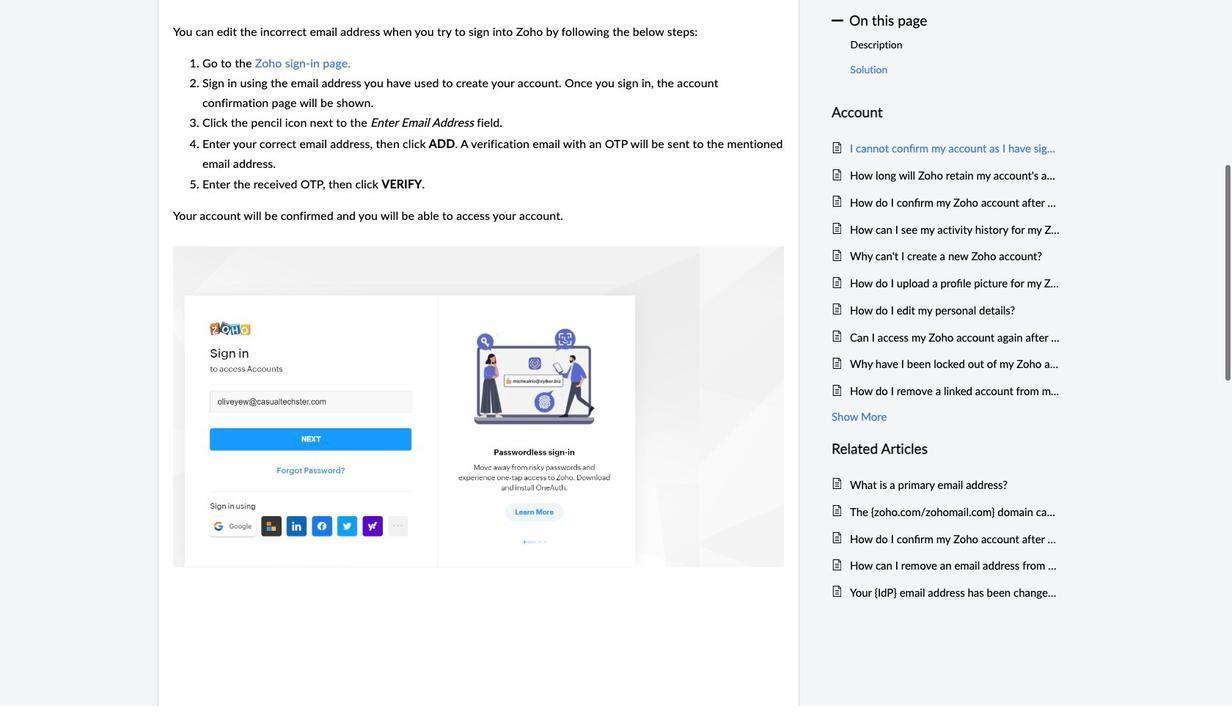 Task type: locate. For each thing, give the bounding box(es) containing it.
0 vertical spatial heading
[[832, 102, 1060, 124]]

a gif showing how to edit the email address that is registered incorrectly. image
[[173, 246, 784, 568]]

1 heading from the top
[[832, 102, 1060, 124]]

2 heading from the top
[[832, 438, 1060, 461]]

heading
[[832, 102, 1060, 124], [832, 438, 1060, 461]]

1 vertical spatial heading
[[832, 438, 1060, 461]]



Task type: vqa. For each thing, say whether or not it's contained in the screenshot.
top heading
yes



